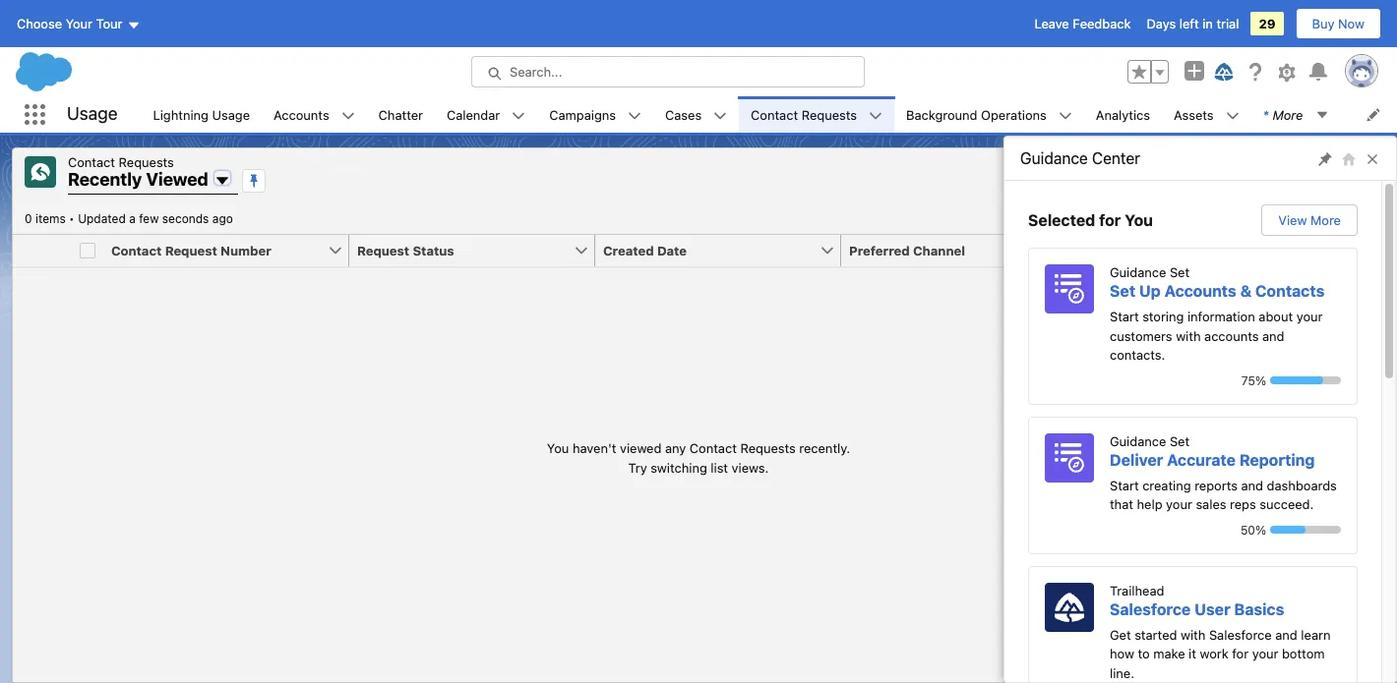 Task type: locate. For each thing, give the bounding box(es) containing it.
1 horizontal spatial you
[[1125, 212, 1153, 229]]

0 vertical spatial with
[[1176, 328, 1201, 344]]

0 vertical spatial for
[[1099, 212, 1121, 229]]

and down 'about' at top
[[1262, 328, 1285, 344]]

guidance up "up"
[[1110, 265, 1166, 280]]

reporting
[[1240, 451, 1315, 469]]

2 vertical spatial guidance
[[1110, 433, 1166, 449]]

requests
[[802, 107, 857, 123], [119, 154, 174, 170], [740, 441, 796, 456]]

campaigns list item
[[538, 96, 653, 133]]

accounts inside accounts link
[[274, 107, 329, 123]]

0 horizontal spatial preferred
[[849, 243, 910, 258]]

for right the selected on the top right of the page
[[1099, 212, 1121, 229]]

1 vertical spatial with
[[1181, 627, 1206, 643]]

calendar link
[[435, 96, 512, 133]]

created
[[603, 243, 654, 258]]

text default image right cases
[[714, 109, 727, 123]]

contact inside 'you haven't viewed any contact requests recently. try switching list views.'
[[690, 441, 737, 456]]

set for deliver
[[1170, 433, 1190, 449]]

view
[[1278, 213, 1307, 228]]

guidance for guidance center
[[1020, 150, 1088, 167]]

buy now
[[1312, 16, 1365, 31]]

2 preferred from the left
[[1095, 243, 1156, 258]]

salesforce down trailhead
[[1110, 601, 1191, 618]]

you haven't viewed any contact requests recently. try switching list views.
[[547, 441, 850, 475]]

request left status at the top left of page
[[357, 243, 409, 258]]

1 vertical spatial your
[[1166, 497, 1192, 513]]

progress bar image right the 75%
[[1270, 377, 1323, 385]]

2 horizontal spatial requests
[[802, 107, 857, 123]]

now
[[1338, 16, 1365, 31]]

preferred down selected for you
[[1095, 243, 1156, 258]]

number inside button
[[1202, 243, 1253, 258]]

text default image
[[341, 109, 355, 123]]

0 vertical spatial requests
[[802, 107, 857, 123]]

0 horizontal spatial contact requests
[[68, 154, 174, 170]]

contact requests image
[[25, 156, 56, 188]]

guidance inside guidance set set up accounts & contacts start storing information about your customers with accounts and contacts.
[[1110, 265, 1166, 280]]

progress bar image down the succeed.
[[1270, 526, 1306, 534]]

help
[[1137, 497, 1163, 513]]

start
[[1110, 309, 1139, 325], [1110, 478, 1139, 493]]

progress bar progress bar
[[1270, 377, 1341, 385], [1270, 526, 1341, 534]]

text default image for calendar
[[512, 109, 526, 123]]

set inside guidance set deliver accurate reporting start creating reports and dashboards that help your sales reps succeed.
[[1170, 433, 1190, 449]]

number for contact request number
[[221, 243, 271, 258]]

your down "creating"
[[1166, 497, 1192, 513]]

set
[[1170, 265, 1190, 280], [1110, 282, 1136, 300], [1170, 433, 1190, 449]]

progress bar progress bar right the 75%
[[1270, 377, 1341, 385]]

1 horizontal spatial number
[[1202, 243, 1253, 258]]

2 request from the left
[[357, 243, 409, 258]]

you up preferred phone number
[[1125, 212, 1153, 229]]

campaigns
[[549, 107, 616, 123]]

contact down a
[[111, 243, 162, 258]]

your inside trailhead salesforce user basics get started with salesforce and learn how to make it work for your bottom line.
[[1252, 646, 1279, 662]]

for inside trailhead salesforce user basics get started with salesforce and learn how to make it work for your bottom line.
[[1232, 646, 1249, 662]]

1 vertical spatial contact requests
[[68, 154, 174, 170]]

calendar
[[447, 107, 500, 123]]

how
[[1110, 646, 1134, 662]]

preferred left channel
[[849, 243, 910, 258]]

1 start from the top
[[1110, 309, 1139, 325]]

assets list item
[[1162, 96, 1251, 133]]

preferred channel button
[[841, 235, 1066, 266]]

guidance for guidance set deliver accurate reporting start creating reports and dashboards that help your sales reps succeed.
[[1110, 433, 1166, 449]]

group
[[1128, 60, 1169, 84]]

text default image
[[512, 109, 526, 123], [628, 109, 642, 123], [714, 109, 727, 123]]

accounts
[[274, 107, 329, 123], [1165, 282, 1237, 300]]

1 vertical spatial for
[[1232, 646, 1249, 662]]

accounts inside guidance set set up accounts & contacts start storing information about your customers with accounts and contacts.
[[1165, 282, 1237, 300]]

start inside guidance set deliver accurate reporting start creating reports and dashboards that help your sales reps succeed.
[[1110, 478, 1139, 493]]

contact requests inside 'element'
[[68, 154, 174, 170]]

2 number from the left
[[1202, 243, 1253, 258]]

0 vertical spatial contact requests
[[751, 107, 857, 123]]

usage up the recently
[[67, 104, 118, 124]]

created date button
[[595, 235, 820, 266]]

2 text default image from the left
[[628, 109, 642, 123]]

usage inside 'link'
[[212, 107, 250, 123]]

text default image left cases
[[628, 109, 642, 123]]

background operations list item
[[894, 96, 1084, 133]]

accounts list item
[[262, 96, 367, 133]]

request status
[[357, 243, 454, 258]]

your left bottom
[[1252, 646, 1279, 662]]

1 preferred from the left
[[849, 243, 910, 258]]

guidance set deliver accurate reporting start creating reports and dashboards that help your sales reps succeed.
[[1110, 433, 1337, 513]]

list
[[141, 96, 1397, 133]]

0 horizontal spatial request
[[165, 243, 217, 258]]

0 horizontal spatial requests
[[119, 154, 174, 170]]

set for set
[[1170, 265, 1190, 280]]

haven't
[[573, 441, 616, 456]]

set left "up"
[[1110, 282, 1136, 300]]

background
[[906, 107, 978, 123]]

information
[[1188, 309, 1255, 325]]

1 horizontal spatial for
[[1232, 646, 1249, 662]]

0 items • updated a few seconds ago
[[25, 211, 233, 226]]

1 horizontal spatial request
[[357, 243, 409, 258]]

0 horizontal spatial number
[[221, 243, 271, 258]]

3 text default image from the left
[[714, 109, 727, 123]]

1 vertical spatial salesforce
[[1209, 627, 1272, 643]]

2 vertical spatial your
[[1252, 646, 1279, 662]]

1 horizontal spatial preferred
[[1095, 243, 1156, 258]]

preferred phone number
[[1095, 243, 1253, 258]]

1 text default image from the left
[[512, 109, 526, 123]]

preferred for preferred channel
[[849, 243, 910, 258]]

guidance up deliver
[[1110, 433, 1166, 449]]

contact right cases list item
[[751, 107, 798, 123]]

created date element
[[595, 235, 853, 267]]

2 vertical spatial requests
[[740, 441, 796, 456]]

status
[[547, 440, 850, 478]]

0 vertical spatial and
[[1262, 328, 1285, 344]]

request down seconds
[[165, 243, 217, 258]]

1 vertical spatial progress bar progress bar
[[1270, 526, 1341, 534]]

request
[[165, 243, 217, 258], [357, 243, 409, 258]]

0 vertical spatial progress bar progress bar
[[1270, 377, 1341, 385]]

1 horizontal spatial your
[[1252, 646, 1279, 662]]

customers
[[1110, 328, 1172, 344]]

number inside button
[[221, 243, 271, 258]]

salesforce
[[1110, 601, 1191, 618], [1209, 627, 1272, 643]]

0 vertical spatial accounts
[[274, 107, 329, 123]]

progress bar progress bar down the succeed.
[[1270, 526, 1341, 534]]

and up bottom
[[1275, 627, 1298, 643]]

with up it
[[1181, 627, 1206, 643]]

set up accurate at the bottom right of page
[[1170, 433, 1190, 449]]

with down the storing
[[1176, 328, 1201, 344]]

1 horizontal spatial usage
[[212, 107, 250, 123]]

cell inside recently viewed|contact requests|list view 'element'
[[72, 235, 103, 267]]

set down phone
[[1170, 265, 1190, 280]]

text default image inside cases list item
[[714, 109, 727, 123]]

salesforce down basics at bottom
[[1209, 627, 1272, 643]]

search... button
[[471, 56, 865, 88]]

1 vertical spatial accounts
[[1165, 282, 1237, 300]]

line.
[[1110, 666, 1135, 681]]

dashboards
[[1267, 478, 1337, 493]]

contact request number button
[[103, 235, 328, 266]]

2 horizontal spatial text default image
[[714, 109, 727, 123]]

2 vertical spatial set
[[1170, 433, 1190, 449]]

number up set up accounts & contacts button at the top right of page
[[1202, 243, 1253, 258]]

text default image inside calendar list item
[[512, 109, 526, 123]]

deliver accurate reporting button
[[1110, 451, 1315, 469]]

recently.
[[799, 441, 850, 456]]

preferred inside "button"
[[849, 243, 910, 258]]

1 horizontal spatial contact requests
[[751, 107, 857, 123]]

make
[[1153, 646, 1185, 662]]

guidance down operations
[[1020, 150, 1088, 167]]

1 horizontal spatial text default image
[[628, 109, 642, 123]]

choose
[[17, 16, 62, 31]]

0 vertical spatial salesforce
[[1110, 601, 1191, 618]]

0 horizontal spatial accounts
[[274, 107, 329, 123]]

accounts left text default icon
[[274, 107, 329, 123]]

salesforce user basics button
[[1110, 601, 1284, 618]]

0 vertical spatial progress bar image
[[1270, 377, 1323, 385]]

usage
[[67, 104, 118, 124], [212, 107, 250, 123]]

and inside guidance set deliver accurate reporting start creating reports and dashboards that help your sales reps succeed.
[[1241, 478, 1263, 493]]

buy
[[1312, 16, 1335, 31]]

you inside 'you haven't viewed any contact requests recently. try switching list views.'
[[547, 441, 569, 456]]

2 progress bar progress bar from the top
[[1270, 526, 1341, 534]]

0 horizontal spatial your
[[1166, 497, 1192, 513]]

2 progress bar image from the top
[[1270, 526, 1306, 534]]

more
[[1311, 213, 1341, 228]]

request status button
[[349, 235, 574, 266]]

1 progress bar image from the top
[[1270, 377, 1323, 385]]

assets link
[[1162, 96, 1226, 133]]

1 horizontal spatial requests
[[740, 441, 796, 456]]

0 horizontal spatial text default image
[[512, 109, 526, 123]]

1 vertical spatial and
[[1241, 478, 1263, 493]]

for right work
[[1232, 646, 1249, 662]]

text default image inside campaigns list item
[[628, 109, 642, 123]]

trial
[[1217, 16, 1239, 31]]

0 horizontal spatial you
[[547, 441, 569, 456]]

and up reps
[[1241, 478, 1263, 493]]

progress bar image
[[1270, 377, 1323, 385], [1270, 526, 1306, 534]]

your
[[66, 16, 93, 31]]

0 vertical spatial your
[[1297, 309, 1323, 325]]

1 number from the left
[[221, 243, 271, 258]]

0
[[25, 211, 32, 226]]

request status element
[[349, 235, 607, 267]]

lightning
[[153, 107, 209, 123]]

start up 'that'
[[1110, 478, 1139, 493]]

days left in trial
[[1147, 16, 1239, 31]]

preferred channel element
[[841, 235, 1099, 267]]

0 vertical spatial set
[[1170, 265, 1190, 280]]

calendar list item
[[435, 96, 538, 133]]

usage right the lightning
[[212, 107, 250, 123]]

any
[[665, 441, 686, 456]]

2 start from the top
[[1110, 478, 1139, 493]]

preferred inside button
[[1095, 243, 1156, 258]]

you
[[1125, 212, 1153, 229], [547, 441, 569, 456]]

your down "contacts" on the right of page
[[1297, 309, 1323, 325]]

text default image right calendar
[[512, 109, 526, 123]]

1 vertical spatial you
[[547, 441, 569, 456]]

0 vertical spatial guidance
[[1020, 150, 1088, 167]]

29
[[1259, 16, 1276, 31]]

1 horizontal spatial accounts
[[1165, 282, 1237, 300]]

1 vertical spatial guidance
[[1110, 265, 1166, 280]]

1 vertical spatial start
[[1110, 478, 1139, 493]]

you left haven't on the left bottom
[[547, 441, 569, 456]]

2 vertical spatial and
[[1275, 627, 1298, 643]]

and inside trailhead salesforce user basics get started with salesforce and learn how to make it work for your bottom line.
[[1275, 627, 1298, 643]]

number down "ago"
[[221, 243, 271, 258]]

basics
[[1234, 601, 1284, 618]]

few
[[139, 211, 159, 226]]

1 request from the left
[[165, 243, 217, 258]]

status containing you haven't viewed any contact requests recently.
[[547, 440, 850, 478]]

progress bar image for set up accounts & contacts
[[1270, 377, 1323, 385]]

cell
[[72, 235, 103, 267]]

0 horizontal spatial salesforce
[[1110, 601, 1191, 618]]

and for accurate
[[1241, 478, 1263, 493]]

choose your tour
[[17, 16, 123, 31]]

1 vertical spatial progress bar image
[[1270, 526, 1306, 534]]

guidance inside guidance set deliver accurate reporting start creating reports and dashboards that help your sales reps succeed.
[[1110, 433, 1166, 449]]

2 horizontal spatial your
[[1297, 309, 1323, 325]]

user
[[1195, 601, 1231, 618]]

contact up list
[[690, 441, 737, 456]]

0 vertical spatial start
[[1110, 309, 1139, 325]]

assets
[[1174, 107, 1214, 123]]

preferred channel
[[849, 243, 965, 258]]

and inside guidance set set up accounts & contacts start storing information about your customers with accounts and contacts.
[[1262, 328, 1285, 344]]

contact right contact requests icon
[[68, 154, 115, 170]]

in
[[1203, 16, 1213, 31]]

contacts
[[1255, 282, 1325, 300]]

set up accounts & contacts button
[[1110, 282, 1325, 300]]

start up the customers
[[1110, 309, 1139, 325]]

accounts
[[1204, 328, 1259, 344]]

accounts up the information at the top of page
[[1165, 282, 1237, 300]]

request inside button
[[357, 243, 409, 258]]

1 progress bar progress bar from the top
[[1270, 377, 1341, 385]]



Task type: describe. For each thing, give the bounding box(es) containing it.
contact requests inside "list item"
[[751, 107, 857, 123]]

contact requests link
[[739, 96, 869, 133]]

recently
[[68, 169, 142, 190]]

contact requests list item
[[739, 96, 894, 133]]

recently viewed
[[68, 169, 208, 190]]

item number element
[[13, 235, 72, 267]]

campaigns link
[[538, 96, 628, 133]]

accounts link
[[262, 96, 341, 133]]

date
[[657, 243, 687, 258]]

chatter
[[378, 107, 423, 123]]

up
[[1139, 282, 1161, 300]]

recently viewed|contact requests|list view element
[[12, 148, 1385, 684]]

1 vertical spatial set
[[1110, 282, 1136, 300]]

request inside button
[[165, 243, 217, 258]]

75%
[[1242, 373, 1266, 388]]

recently viewed status
[[25, 211, 78, 226]]

your inside guidance set set up accounts & contacts start storing information about your customers with accounts and contacts.
[[1297, 309, 1323, 325]]

with inside guidance set set up accounts & contacts start storing information about your customers with accounts and contacts.
[[1176, 328, 1201, 344]]

trailhead salesforce user basics get started with salesforce and learn how to make it work for your bottom line.
[[1110, 583, 1331, 681]]

it
[[1189, 646, 1196, 662]]

progress bar progress bar for set up accounts & contacts
[[1270, 377, 1341, 385]]

requests inside "list item"
[[802, 107, 857, 123]]

background operations link
[[894, 96, 1059, 133]]

tour
[[96, 16, 123, 31]]

guidance for guidance set set up accounts & contacts start storing information about your customers with accounts and contacts.
[[1110, 265, 1166, 280]]

a
[[129, 211, 136, 226]]

new
[[1328, 164, 1355, 180]]

1 horizontal spatial salesforce
[[1209, 627, 1272, 643]]

viewed
[[146, 169, 208, 190]]

succeed.
[[1260, 497, 1314, 513]]

items
[[35, 211, 66, 226]]

lightning usage link
[[141, 96, 262, 133]]

work
[[1200, 646, 1229, 662]]

0 vertical spatial you
[[1125, 212, 1153, 229]]

text default image for campaigns
[[628, 109, 642, 123]]

created date
[[603, 243, 687, 258]]

phone
[[1159, 243, 1199, 258]]

contact request number element
[[103, 235, 361, 267]]

chatter link
[[367, 96, 435, 133]]

list containing lightning usage
[[141, 96, 1397, 133]]

selected for you
[[1028, 212, 1153, 229]]

try
[[628, 460, 647, 475]]

number for preferred phone number
[[1202, 243, 1253, 258]]

status inside recently viewed|contact requests|list view 'element'
[[547, 440, 850, 478]]

contact inside "list item"
[[751, 107, 798, 123]]

get
[[1110, 627, 1131, 643]]

seconds
[[162, 211, 209, 226]]

with inside trailhead salesforce user basics get started with salesforce and learn how to make it work for your bottom line.
[[1181, 627, 1206, 643]]

that
[[1110, 497, 1133, 513]]

deliver
[[1110, 451, 1163, 469]]

your inside guidance set deliver accurate reporting start creating reports and dashboards that help your sales reps succeed.
[[1166, 497, 1192, 513]]

background operations
[[906, 107, 1047, 123]]

trailhead
[[1110, 583, 1164, 599]]

status
[[413, 243, 454, 258]]

updated
[[78, 211, 126, 226]]

channel
[[913, 243, 965, 258]]

1 vertical spatial requests
[[119, 154, 174, 170]]

preferred for preferred phone number
[[1095, 243, 1156, 258]]

leave feedback
[[1035, 16, 1131, 31]]

learn
[[1301, 627, 1331, 643]]

contact request number
[[111, 243, 271, 258]]

search...
[[510, 64, 562, 80]]

progress bar progress bar for deliver accurate reporting
[[1270, 526, 1341, 534]]

list view controls image
[[1145, 194, 1189, 226]]

started
[[1135, 627, 1177, 643]]

preferred phone number element
[[1087, 235, 1345, 267]]

to
[[1138, 646, 1150, 662]]

contact inside button
[[111, 243, 162, 258]]

analytics link
[[1084, 96, 1162, 133]]

analytics
[[1096, 107, 1150, 123]]

reps
[[1230, 497, 1256, 513]]

contacts.
[[1110, 347, 1165, 363]]

creating
[[1143, 478, 1191, 493]]

start inside guidance set set up accounts & contacts start storing information about your customers with accounts and contacts.
[[1110, 309, 1139, 325]]

days
[[1147, 16, 1176, 31]]

viewed
[[620, 441, 662, 456]]

about
[[1259, 309, 1293, 325]]

buy now button
[[1295, 8, 1381, 39]]

view more button
[[1262, 205, 1358, 236]]

list
[[711, 460, 728, 475]]

cases link
[[653, 96, 714, 133]]

&
[[1240, 282, 1252, 300]]

switching
[[651, 460, 707, 475]]

preferred phone number button
[[1087, 235, 1312, 266]]

guidance set set up accounts & contacts start storing information about your customers with accounts and contacts.
[[1110, 265, 1325, 363]]

leave
[[1035, 16, 1069, 31]]

and for basics
[[1275, 627, 1298, 643]]

leave feedback link
[[1035, 16, 1131, 31]]

guidance center
[[1020, 150, 1140, 167]]

requests inside 'you haven't viewed any contact requests recently. try switching list views.'
[[740, 441, 796, 456]]

cases
[[665, 107, 702, 123]]

new button
[[1313, 157, 1371, 187]]

selected
[[1028, 212, 1095, 229]]

progress bar image for deliver accurate reporting
[[1270, 526, 1306, 534]]

50%
[[1241, 523, 1266, 538]]

action element
[[1333, 235, 1384, 267]]

item number image
[[13, 235, 72, 266]]

view more
[[1278, 213, 1341, 228]]

center
[[1092, 150, 1140, 167]]

accurate
[[1167, 451, 1236, 469]]

text default image for cases
[[714, 109, 727, 123]]

action image
[[1333, 235, 1384, 266]]

0 horizontal spatial usage
[[67, 104, 118, 124]]

lightning usage
[[153, 107, 250, 123]]

left
[[1180, 16, 1199, 31]]

0 horizontal spatial for
[[1099, 212, 1121, 229]]

ago
[[212, 211, 233, 226]]

cases list item
[[653, 96, 739, 133]]



Task type: vqa. For each thing, say whether or not it's contained in the screenshot.
the your to the bottom
yes



